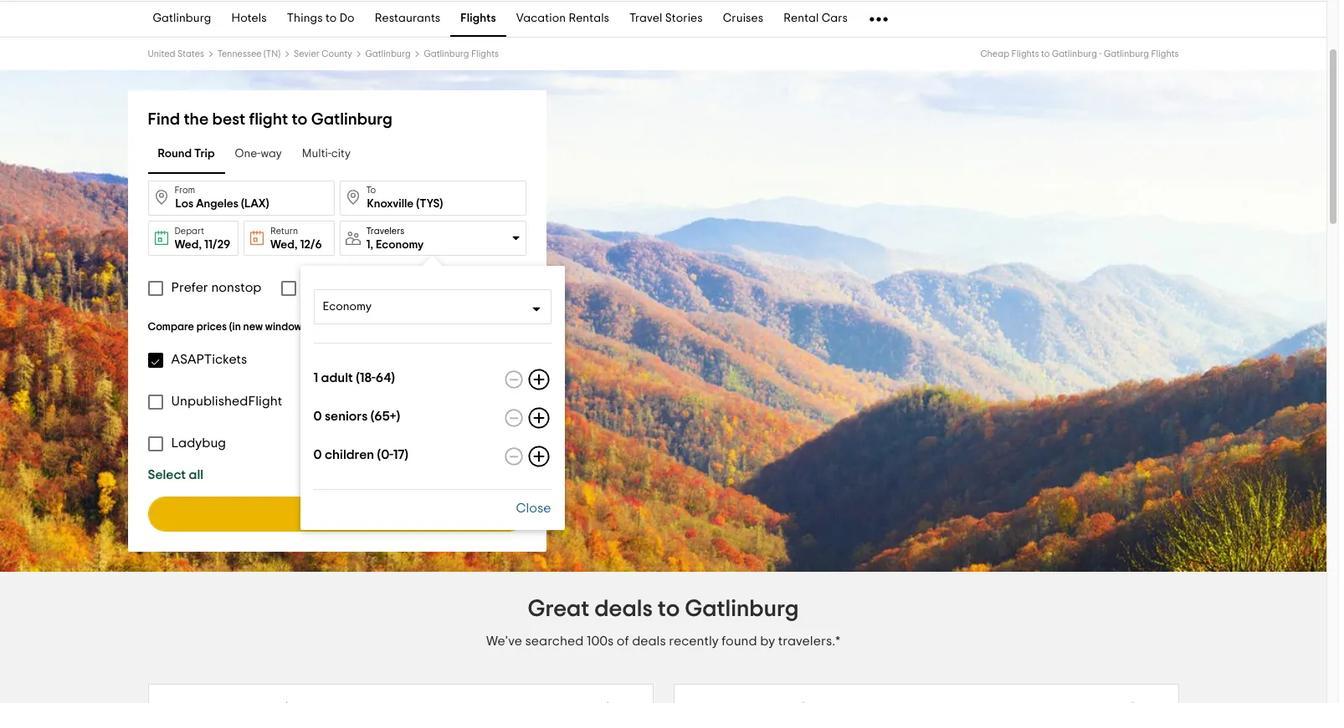 Task type: vqa. For each thing, say whether or not it's contained in the screenshot.
a
no



Task type: describe. For each thing, give the bounding box(es) containing it.
one-
[[235, 149, 261, 160]]

united
[[148, 49, 175, 59]]

travel
[[630, 13, 662, 25]]

find the best flight to gatlinburg
[[148, 111, 393, 128]]

0 children (0-17)
[[314, 449, 409, 462]]

gatlinburg up the found
[[685, 598, 799, 622]]

things to do
[[287, 13, 355, 25]]

do
[[340, 13, 355, 25]]

0 vertical spatial deals
[[595, 598, 653, 622]]

to right cheap
[[1041, 49, 1050, 59]]

tennessee
[[218, 49, 262, 59]]

great deals to gatlinburg
[[528, 598, 799, 622]]

rental cars
[[784, 13, 848, 25]]

find
[[148, 111, 180, 128]]

flights right -
[[1151, 49, 1179, 59]]

,
[[370, 239, 373, 251]]

1 vertical spatial deals
[[632, 635, 666, 649]]

sevier county link
[[294, 49, 352, 59]]

sevier county
[[294, 49, 352, 59]]

1 adult (18-64)
[[314, 372, 395, 385]]

vacation rentals link
[[506, 2, 619, 37]]

include
[[305, 281, 351, 295]]

vacation
[[516, 13, 566, 25]]

best
[[212, 111, 245, 128]]

close
[[516, 502, 552, 516]]

seniors
[[325, 410, 368, 424]]

city
[[331, 149, 351, 160]]

children
[[325, 449, 375, 462]]

100s
[[587, 635, 614, 649]]

return
[[270, 227, 298, 236]]

12/6
[[300, 239, 322, 251]]

from
[[175, 186, 195, 195]]

airports
[[400, 281, 449, 295]]

of
[[617, 635, 629, 649]]

0 for 0 children (0-17)
[[314, 449, 322, 462]]

flights right cheap
[[1012, 49, 1039, 59]]

to up we've searched 100s of deals recently found by travelers.*
[[658, 598, 680, 622]]

(0-
[[378, 449, 394, 462]]

sevier
[[294, 49, 320, 59]]

1 vertical spatial economy
[[323, 301, 372, 313]]

vacation rentals
[[516, 13, 609, 25]]

to left do
[[326, 13, 337, 25]]

nonstop
[[211, 281, 262, 295]]

nearby
[[353, 281, 397, 295]]

the
[[184, 111, 209, 128]]

we've
[[486, 635, 522, 649]]

gatlinburg left -
[[1052, 49, 1097, 59]]

tennessee (tn) link
[[218, 49, 281, 59]]

way
[[261, 149, 282, 160]]

cruises link
[[713, 2, 774, 37]]

flights up gatlinburg flights link
[[461, 13, 496, 25]]

round
[[158, 149, 192, 160]]

tennessee (tn)
[[218, 49, 281, 59]]

gatlinburg up united states
[[153, 13, 211, 25]]

(tn)
[[264, 49, 281, 59]]

to
[[366, 186, 376, 195]]

prefer
[[171, 281, 208, 295]]

united states link
[[148, 49, 204, 59]]

11/29
[[204, 239, 230, 251]]

we've searched 100s of deals recently found by travelers.*
[[486, 635, 840, 649]]

gatlinburg flights link
[[424, 49, 499, 59]]

adult
[[321, 372, 353, 385]]

multi-city
[[302, 149, 351, 160]]

county
[[322, 49, 352, 59]]

rentals
[[569, 13, 609, 25]]

0 horizontal spatial 1
[[314, 372, 319, 385]]

asaptickets
[[171, 353, 247, 367]]

great
[[528, 598, 590, 622]]

one-way
[[235, 149, 282, 160]]

travelers
[[366, 226, 405, 236]]

city or airport text field for from
[[148, 181, 334, 216]]

include nearby airports
[[305, 281, 449, 295]]

hotels link
[[221, 2, 277, 37]]

select all
[[148, 469, 203, 482]]

compare prices (in new window)
[[148, 322, 305, 333]]



Task type: locate. For each thing, give the bounding box(es) containing it.
1 wed, from the left
[[175, 239, 202, 251]]

depart
[[175, 227, 204, 236]]

1 horizontal spatial 1
[[366, 239, 370, 251]]

0 horizontal spatial economy
[[323, 301, 372, 313]]

1 city or airport text field from the left
[[148, 181, 334, 216]]

restaurants link
[[365, 2, 451, 37]]

gatlinburg down restaurants link
[[365, 49, 411, 59]]

flights
[[461, 13, 496, 25], [471, 49, 499, 59], [1012, 49, 1039, 59], [1151, 49, 1179, 59]]

0 left "children"
[[314, 449, 322, 462]]

travelers.*
[[778, 635, 840, 649]]

gatlinburg link up united states
[[143, 2, 221, 37]]

gatlinburg up the city
[[311, 111, 393, 128]]

states
[[177, 49, 204, 59]]

city or airport text field down the one- at top
[[148, 181, 334, 216]]

depart wed, 11/29
[[175, 227, 230, 251]]

economy
[[376, 239, 424, 251], [323, 301, 372, 313]]

unpublishedflight
[[171, 395, 282, 408]]

deals
[[595, 598, 653, 622], [632, 635, 666, 649]]

0 vertical spatial economy
[[376, 239, 424, 251]]

compare
[[148, 322, 194, 333]]

multi-
[[302, 149, 331, 160]]

trip
[[194, 149, 215, 160]]

0 vertical spatial 0
[[314, 410, 322, 424]]

by
[[760, 635, 775, 649]]

travelers 1 , economy
[[366, 226, 424, 251]]

2 city or airport text field from the left
[[339, 181, 526, 216]]

wed, inside depart wed, 11/29
[[175, 239, 202, 251]]

1 vertical spatial 0
[[314, 449, 322, 462]]

0 seniors (65+)
[[314, 410, 401, 424]]

City or Airport text field
[[148, 181, 334, 216], [339, 181, 526, 216]]

flightsearchdirect
[[360, 395, 475, 408]]

sponsored
[[317, 324, 359, 332]]

economy down travelers
[[376, 239, 424, 251]]

cheap flights to gatlinburg - gatlinburg flights
[[980, 49, 1179, 59]]

flights link
[[451, 2, 506, 37]]

wed, for wed, 11/29
[[175, 239, 202, 251]]

1 down travelers
[[366, 239, 370, 251]]

0 left seniors
[[314, 410, 322, 424]]

0 vertical spatial 1
[[366, 239, 370, 251]]

0 horizontal spatial gatlinburg link
[[143, 2, 221, 37]]

0 horizontal spatial wed,
[[175, 239, 202, 251]]

-
[[1099, 49, 1102, 59]]

restaurants
[[375, 13, 441, 25]]

wed, inside return wed, 12/6
[[270, 239, 298, 251]]

wed,
[[175, 239, 202, 251], [270, 239, 298, 251]]

deals up the of
[[595, 598, 653, 622]]

wed, for wed, 12/6
[[270, 239, 298, 251]]

new
[[243, 322, 263, 333]]

2 wed, from the left
[[270, 239, 298, 251]]

1 horizontal spatial city or airport text field
[[339, 181, 526, 216]]

gatlinburg right -
[[1104, 49, 1149, 59]]

cruises
[[723, 13, 764, 25]]

0 for 0 seniors (65+)
[[314, 410, 322, 424]]

gatlinburg
[[153, 13, 211, 25], [365, 49, 411, 59], [424, 49, 469, 59], [1052, 49, 1097, 59], [1104, 49, 1149, 59], [311, 111, 393, 128], [685, 598, 799, 622]]

flights down the flights link
[[471, 49, 499, 59]]

economy up the sponsored
[[323, 301, 372, 313]]

rental cars link
[[774, 2, 858, 37]]

to
[[326, 13, 337, 25], [1041, 49, 1050, 59], [292, 111, 308, 128], [658, 598, 680, 622]]

wed, down depart at left
[[175, 239, 202, 251]]

prices
[[196, 322, 227, 333]]

0
[[314, 410, 322, 424], [314, 449, 322, 462]]

economy inside the travelers 1 , economy
[[376, 239, 424, 251]]

travel stories
[[630, 13, 703, 25]]

1 vertical spatial 1
[[314, 372, 319, 385]]

flight
[[249, 111, 288, 128]]

window)
[[265, 322, 305, 333]]

(18-
[[356, 372, 376, 385]]

1 horizontal spatial gatlinburg link
[[365, 49, 411, 59]]

ladybug
[[171, 437, 226, 450]]

0 horizontal spatial city or airport text field
[[148, 181, 334, 216]]

city or airport text field up the travelers 1 , economy
[[339, 181, 526, 216]]

select
[[148, 469, 186, 482]]

searched
[[525, 635, 584, 649]]

rental
[[784, 13, 819, 25]]

prefer nonstop
[[171, 281, 262, 295]]

united states
[[148, 49, 204, 59]]

1 0 from the top
[[314, 410, 322, 424]]

things
[[287, 13, 323, 25]]

things to do link
[[277, 2, 365, 37]]

(in
[[229, 322, 241, 333]]

hotels
[[231, 13, 267, 25]]

1 inside the travelers 1 , economy
[[366, 239, 370, 251]]

1 left the adult
[[314, 372, 319, 385]]

2 0 from the top
[[314, 449, 322, 462]]

cheap
[[980, 49, 1010, 59]]

17)
[[394, 449, 409, 462]]

(65+)
[[371, 410, 401, 424]]

stories
[[665, 13, 703, 25]]

found
[[722, 635, 757, 649]]

to right "flight" at the left top of the page
[[292, 111, 308, 128]]

1 horizontal spatial economy
[[376, 239, 424, 251]]

recently
[[669, 635, 719, 649]]

city or airport text field for to
[[339, 181, 526, 216]]

return wed, 12/6
[[270, 227, 322, 251]]

cars
[[822, 13, 848, 25]]

deals right the of
[[632, 635, 666, 649]]

gatlinburg down the flights link
[[424, 49, 469, 59]]

all
[[189, 469, 203, 482]]

gatlinburg link down restaurants link
[[365, 49, 411, 59]]

wed, down return
[[270, 239, 298, 251]]

gatlinburg flights
[[424, 49, 499, 59]]

0 vertical spatial gatlinburg link
[[143, 2, 221, 37]]

1 vertical spatial gatlinburg link
[[365, 49, 411, 59]]

1 horizontal spatial wed,
[[270, 239, 298, 251]]

travel stories link
[[619, 2, 713, 37]]

64)
[[376, 372, 395, 385]]



